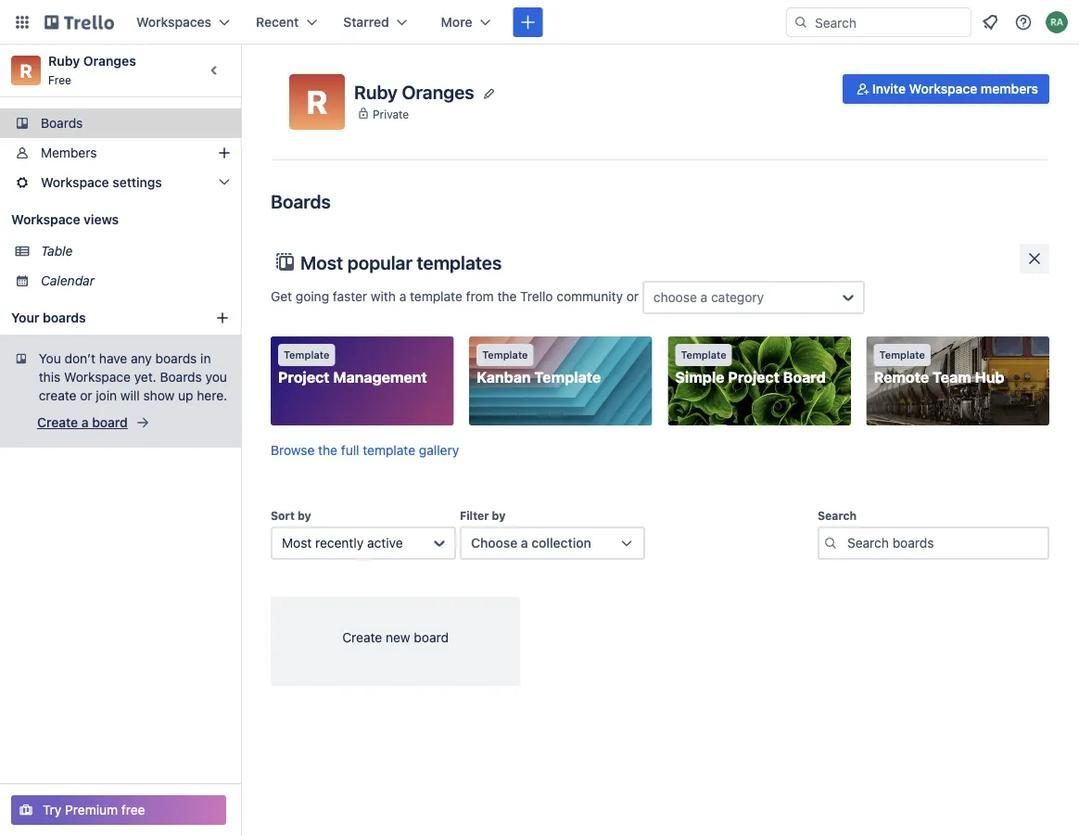 Task type: locate. For each thing, give the bounding box(es) containing it.
template
[[410, 289, 463, 304], [363, 443, 416, 458]]

2 project from the left
[[728, 369, 780, 386]]

1 horizontal spatial by
[[492, 509, 506, 522]]

have
[[99, 351, 127, 366]]

1 horizontal spatial the
[[498, 289, 517, 304]]

boards left in
[[155, 351, 197, 366]]

board down join on the left of the page
[[92, 415, 128, 430]]

create down "create"
[[37, 415, 78, 430]]

management
[[333, 369, 427, 386]]

1 vertical spatial or
[[80, 388, 92, 403]]

workspace inside invite workspace members button
[[910, 81, 978, 96]]

open information menu image
[[1015, 13, 1033, 32]]

choose
[[471, 535, 518, 551]]

r for r button
[[307, 83, 328, 121]]

1 horizontal spatial boards
[[160, 370, 202, 385]]

1 vertical spatial template
[[363, 443, 416, 458]]

r
[[20, 59, 32, 81], [307, 83, 328, 121]]

1 vertical spatial create
[[343, 630, 382, 645]]

boards down calendar
[[43, 310, 86, 326]]

boards link
[[0, 109, 241, 138]]

free
[[48, 73, 71, 86]]

1 horizontal spatial create
[[343, 630, 382, 645]]

oranges for ruby oranges
[[402, 81, 474, 103]]

1 horizontal spatial oranges
[[402, 81, 474, 103]]

browse
[[271, 443, 315, 458]]

filter
[[460, 509, 489, 522]]

1 vertical spatial oranges
[[402, 81, 474, 103]]

the
[[498, 289, 517, 304], [318, 443, 338, 458]]

sort
[[271, 509, 295, 522]]

0 horizontal spatial boards
[[41, 115, 83, 131]]

0 horizontal spatial project
[[278, 369, 330, 386]]

don't
[[64, 351, 96, 366]]

r left free
[[20, 59, 32, 81]]

workspaces
[[136, 14, 212, 30]]

1 vertical spatial boards
[[155, 351, 197, 366]]

1 horizontal spatial or
[[627, 289, 639, 304]]

0 vertical spatial board
[[92, 415, 128, 430]]

community
[[557, 289, 623, 304]]

template for remote
[[880, 349, 926, 361]]

members
[[41, 145, 97, 160]]

board
[[92, 415, 128, 430], [414, 630, 449, 645]]

a inside button
[[521, 535, 528, 551]]

boards
[[41, 115, 83, 131], [271, 190, 331, 212], [160, 370, 202, 385]]

board inside button
[[92, 415, 128, 430]]

template inside template simple project board
[[681, 349, 727, 361]]

0 horizontal spatial ruby
[[48, 53, 80, 69]]

a
[[399, 289, 407, 304], [701, 290, 708, 305], [81, 415, 89, 430], [521, 535, 528, 551]]

invite
[[873, 81, 906, 96]]

create inside button
[[37, 415, 78, 430]]

0 vertical spatial most
[[301, 251, 343, 273]]

r left private
[[307, 83, 328, 121]]

0 vertical spatial boards
[[41, 115, 83, 131]]

most down sort by
[[282, 535, 312, 551]]

free
[[121, 803, 145, 818]]

a for create a board
[[81, 415, 89, 430]]

project
[[278, 369, 330, 386], [728, 369, 780, 386]]

workspace right invite
[[910, 81, 978, 96]]

boards inside you don't have any boards in this workspace yet. boards you create or join will show up here.
[[160, 370, 202, 385]]

by for filter by
[[492, 509, 506, 522]]

a inside button
[[81, 415, 89, 430]]

1 vertical spatial ruby
[[354, 81, 398, 103]]

0 vertical spatial ruby
[[48, 53, 80, 69]]

0 horizontal spatial create
[[37, 415, 78, 430]]

trello
[[520, 289, 553, 304]]

ruby up free
[[48, 53, 80, 69]]

oranges
[[83, 53, 136, 69], [402, 81, 474, 103]]

create a board button
[[37, 413, 150, 433]]

0 vertical spatial oranges
[[83, 53, 136, 69]]

by
[[298, 509, 311, 522], [492, 509, 506, 522]]

board for create a board
[[92, 415, 128, 430]]

template up remote
[[880, 349, 926, 361]]

board right new
[[414, 630, 449, 645]]

project up browse
[[278, 369, 330, 386]]

workspace up join on the left of the page
[[64, 370, 131, 385]]

the right from
[[498, 289, 517, 304]]

template down templates
[[410, 289, 463, 304]]

workspace down members
[[41, 175, 109, 190]]

0 vertical spatial r
[[20, 59, 32, 81]]

workspace
[[910, 81, 978, 96], [41, 175, 109, 190], [11, 212, 80, 227], [64, 370, 131, 385]]

workspace inside workspace settings dropdown button
[[41, 175, 109, 190]]

create board or workspace image
[[519, 13, 537, 32]]

most recently active
[[282, 535, 403, 551]]

oranges inside ruby oranges free
[[83, 53, 136, 69]]

project inside template project management
[[278, 369, 330, 386]]

1 horizontal spatial r
[[307, 83, 328, 121]]

faster
[[333, 289, 367, 304]]

0 horizontal spatial oranges
[[83, 53, 136, 69]]

or left join on the left of the page
[[80, 388, 92, 403]]

oranges up private
[[402, 81, 474, 103]]

template up the kanban on the top left of the page
[[482, 349, 528, 361]]

project left board
[[728, 369, 780, 386]]

1 by from the left
[[298, 509, 311, 522]]

2 vertical spatial boards
[[160, 370, 202, 385]]

create
[[39, 388, 77, 403]]

template up simple
[[681, 349, 727, 361]]

here.
[[197, 388, 227, 403]]

back to home image
[[45, 7, 114, 37]]

full
[[341, 443, 359, 458]]

board for create new board
[[414, 630, 449, 645]]

r for r link
[[20, 59, 32, 81]]

r inside button
[[307, 83, 328, 121]]

0 horizontal spatial by
[[298, 509, 311, 522]]

new
[[386, 630, 411, 645]]

template remote team hub
[[874, 349, 1005, 386]]

1 vertical spatial most
[[282, 535, 312, 551]]

1 vertical spatial boards
[[271, 190, 331, 212]]

1 horizontal spatial project
[[728, 369, 780, 386]]

template project management
[[278, 349, 427, 386]]

0 horizontal spatial board
[[92, 415, 128, 430]]

recently
[[315, 535, 364, 551]]

2 by from the left
[[492, 509, 506, 522]]

create
[[37, 415, 78, 430], [343, 630, 382, 645]]

1 vertical spatial r
[[307, 83, 328, 121]]

template kanban template
[[477, 349, 601, 386]]

1 horizontal spatial boards
[[155, 351, 197, 366]]

1 vertical spatial the
[[318, 443, 338, 458]]

0 vertical spatial or
[[627, 289, 639, 304]]

hub
[[975, 369, 1005, 386]]

0 horizontal spatial r
[[20, 59, 32, 81]]

1 vertical spatial board
[[414, 630, 449, 645]]

create left new
[[343, 630, 382, 645]]

1 horizontal spatial ruby
[[354, 81, 398, 103]]

starred
[[343, 14, 389, 30]]

1 horizontal spatial board
[[414, 630, 449, 645]]

simple
[[676, 369, 725, 386]]

the left full
[[318, 443, 338, 458]]

or left choose
[[627, 289, 639, 304]]

oranges down back to home image
[[83, 53, 136, 69]]

0 vertical spatial template
[[410, 289, 463, 304]]

0 vertical spatial create
[[37, 415, 78, 430]]

Search field
[[809, 8, 971, 36]]

0 vertical spatial boards
[[43, 310, 86, 326]]

by right filter
[[492, 509, 506, 522]]

ruby
[[48, 53, 80, 69], [354, 81, 398, 103]]

or
[[627, 289, 639, 304], [80, 388, 92, 403]]

sm image
[[854, 80, 873, 98]]

most
[[301, 251, 343, 273], [282, 535, 312, 551]]

ruby for ruby oranges free
[[48, 53, 80, 69]]

going
[[296, 289, 329, 304]]

or inside you don't have any boards in this workspace yet. boards you create or join will show up here.
[[80, 388, 92, 403]]

most up going
[[301, 251, 343, 273]]

ruby up private
[[354, 81, 398, 103]]

boards
[[43, 310, 86, 326], [155, 351, 197, 366]]

your boards
[[11, 310, 86, 326]]

template down going
[[284, 349, 330, 361]]

your boards with 0 items element
[[11, 307, 206, 329]]

1 project from the left
[[278, 369, 330, 386]]

up
[[178, 388, 193, 403]]

template inside template project management
[[284, 349, 330, 361]]

primary element
[[0, 0, 1080, 45]]

get
[[271, 289, 292, 304]]

template inside template remote team hub
[[880, 349, 926, 361]]

you don't have any boards in this workspace yet. boards you create or join will show up here.
[[39, 351, 227, 403]]

ruby inside ruby oranges free
[[48, 53, 80, 69]]

workspace settings
[[41, 175, 162, 190]]

try
[[43, 803, 62, 818]]

by right sort
[[298, 509, 311, 522]]

template right full
[[363, 443, 416, 458]]

2 horizontal spatial boards
[[271, 190, 331, 212]]

sort by
[[271, 509, 311, 522]]

template
[[284, 349, 330, 361], [482, 349, 528, 361], [681, 349, 727, 361], [880, 349, 926, 361], [535, 369, 601, 386]]

any
[[131, 351, 152, 366]]

template right the kanban on the top left of the page
[[535, 369, 601, 386]]

kanban
[[477, 369, 531, 386]]

0 horizontal spatial or
[[80, 388, 92, 403]]



Task type: describe. For each thing, give the bounding box(es) containing it.
a for choose a category
[[701, 290, 708, 305]]

ruby oranges free
[[48, 53, 136, 86]]

join
[[96, 388, 117, 403]]

add board image
[[215, 311, 230, 326]]

workspace navigation collapse icon image
[[202, 58, 228, 83]]

create a board
[[37, 415, 128, 430]]

category
[[711, 290, 764, 305]]

gallery
[[419, 443, 459, 458]]

0 vertical spatial the
[[498, 289, 517, 304]]

r button
[[289, 74, 345, 130]]

board
[[783, 369, 826, 386]]

template simple project board
[[676, 349, 826, 386]]

starred button
[[332, 7, 419, 37]]

views
[[84, 212, 119, 227]]

show
[[143, 388, 175, 403]]

most for most popular templates
[[301, 251, 343, 273]]

choose a collection
[[471, 535, 592, 551]]

create for create new board
[[343, 630, 382, 645]]

template for kanban
[[482, 349, 528, 361]]

ruby anderson (rubyanderson7) image
[[1046, 11, 1068, 33]]

workspace up the "table"
[[11, 212, 80, 227]]

members
[[981, 81, 1039, 96]]

project inside template simple project board
[[728, 369, 780, 386]]

browse the full template gallery
[[271, 443, 459, 458]]

by for sort by
[[298, 509, 311, 522]]

invite workspace members
[[873, 81, 1039, 96]]

try premium free button
[[11, 796, 226, 825]]

this
[[39, 370, 61, 385]]

try premium free
[[43, 803, 145, 818]]

recent button
[[245, 7, 329, 37]]

ruby oranges
[[354, 81, 474, 103]]

workspace inside you don't have any boards in this workspace yet. boards you create or join will show up here.
[[64, 370, 131, 385]]

0 horizontal spatial boards
[[43, 310, 86, 326]]

from
[[466, 289, 494, 304]]

members link
[[0, 138, 241, 168]]

workspace settings button
[[0, 168, 241, 198]]

choose a category
[[654, 290, 764, 305]]

you
[[206, 370, 227, 385]]

collection
[[532, 535, 592, 551]]

team
[[933, 369, 972, 386]]

create for create a board
[[37, 415, 78, 430]]

recent
[[256, 14, 299, 30]]

settings
[[113, 175, 162, 190]]

r link
[[11, 56, 41, 85]]

Search text field
[[818, 527, 1050, 560]]

private
[[373, 107, 409, 120]]

choose a collection button
[[460, 527, 646, 560]]

choose
[[654, 290, 697, 305]]

popular
[[348, 251, 413, 273]]

calendar link
[[41, 272, 230, 290]]

your
[[11, 310, 39, 326]]

workspaces button
[[125, 7, 241, 37]]

search image
[[794, 15, 809, 30]]

you
[[39, 351, 61, 366]]

premium
[[65, 803, 118, 818]]

ruby for ruby oranges
[[354, 81, 398, 103]]

most popular templates
[[301, 251, 502, 273]]

invite workspace members button
[[843, 74, 1050, 104]]

filter by
[[460, 509, 506, 522]]

calendar
[[41, 273, 95, 288]]

workspace views
[[11, 212, 119, 227]]

most for most recently active
[[282, 535, 312, 551]]

a for choose a collection
[[521, 535, 528, 551]]

table link
[[41, 242, 230, 261]]

0 horizontal spatial the
[[318, 443, 338, 458]]

remote
[[874, 369, 930, 386]]

more button
[[430, 7, 502, 37]]

create new board
[[343, 630, 449, 645]]

with
[[371, 289, 396, 304]]

get going faster with a template from the trello community or
[[271, 289, 643, 304]]

will
[[121, 388, 140, 403]]

table
[[41, 243, 73, 259]]

templates
[[417, 251, 502, 273]]

active
[[367, 535, 403, 551]]

template for simple
[[681, 349, 727, 361]]

template for project
[[284, 349, 330, 361]]

boards inside you don't have any boards in this workspace yet. boards you create or join will show up here.
[[155, 351, 197, 366]]

in
[[200, 351, 211, 366]]

0 notifications image
[[979, 11, 1002, 33]]

more
[[441, 14, 473, 30]]

browse the full template gallery link
[[271, 443, 459, 458]]

yet.
[[134, 370, 156, 385]]

oranges for ruby oranges free
[[83, 53, 136, 69]]

search
[[818, 509, 857, 522]]

ruby oranges link
[[48, 53, 136, 69]]



Task type: vqa. For each thing, say whether or not it's contained in the screenshot.
left "Jeremy Miller (Jeremymiller198)" IMAGE
no



